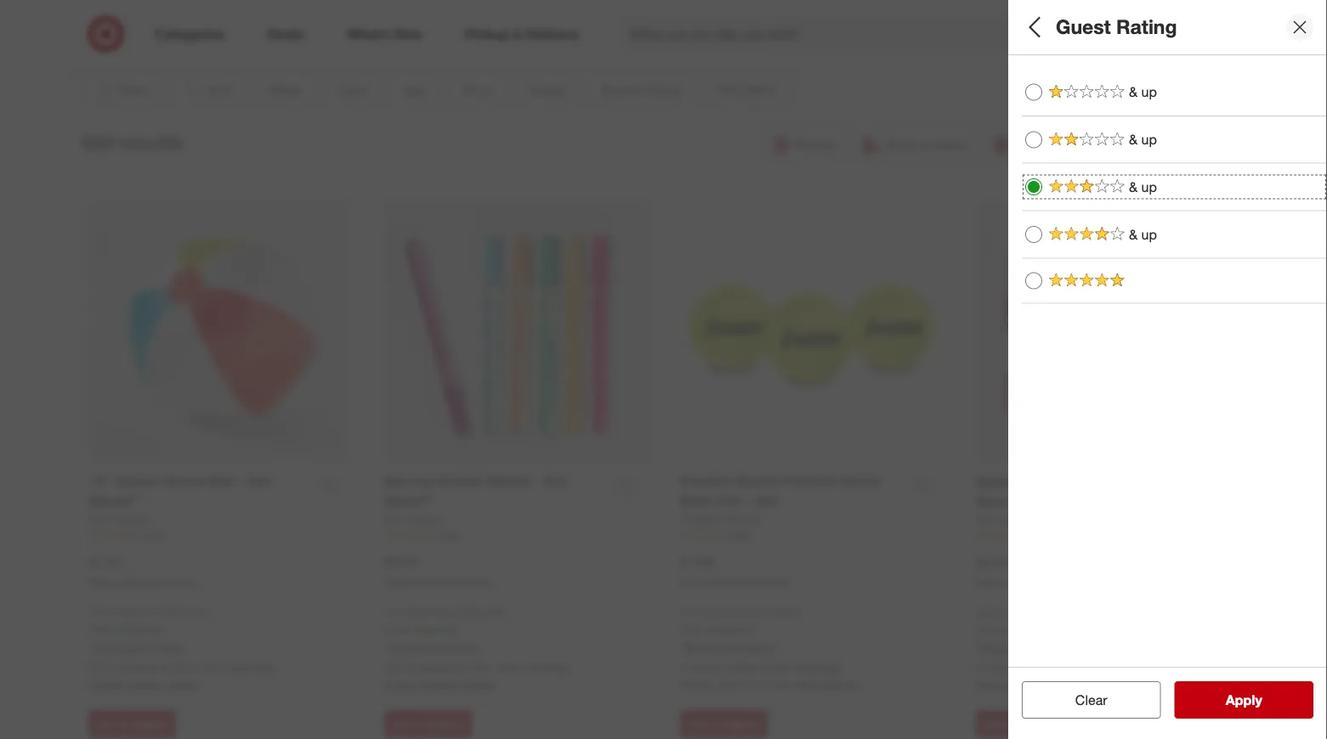Task type: describe. For each thing, give the bounding box(es) containing it.
3 & up radio from the top
[[1025, 226, 1042, 243]]

$5.00 when purchased online
[[384, 554, 492, 589]]

& up for third & up option from the top of the 'guest rating' dialog
[[1129, 226, 1157, 243]]

up for second & up option from the bottom of the 'guest rating' dialog
[[1141, 179, 1157, 195]]

check nearby stores button for $1.50
[[88, 676, 199, 693]]

type
[[1022, 126, 1058, 146]]

oakridge for $1.50
[[226, 660, 275, 675]]

apply. for $1.99
[[745, 640, 776, 655]]

guest
[[1056, 15, 1111, 39]]

ready inside only ships with $35 orders free shipping * exclusions apply. in stock at  san jose oakridge ready within 2 hours with pickup
[[976, 678, 1010, 693]]

& for second & up option from the bottom of the 'guest rating' dialog
[[1129, 179, 1138, 195]]

exclusions apply. link for $1.99
[[684, 640, 776, 655]]

$1.99 when purchased online
[[680, 554, 788, 589]]

only for $5.00
[[384, 606, 405, 618]]

1767 link
[[384, 528, 646, 542]]

monday;
[[1058, 89, 1104, 104]]

stores for $1.50
[[166, 677, 199, 692]]

purchased for $4.00
[[1005, 577, 1054, 590]]

bike
[[1022, 148, 1045, 163]]

and
[[1061, 386, 1081, 401]]

san for $1.50
[[174, 660, 194, 675]]

shipping for $5.00
[[411, 622, 457, 637]]

shipping for $1.99
[[707, 622, 752, 637]]

jose for $5.00
[[494, 660, 519, 675]]

424
[[733, 528, 750, 541]]

only ships with $35 orders free shipping * * exclusions apply. not available at san jose oakridge check nearby stores for $1.50
[[88, 606, 275, 692]]

online for $4.00
[[1057, 577, 1084, 590]]

jose for $1.99
[[763, 660, 788, 675]]

2 & up radio from the top
[[1025, 179, 1042, 196]]

apply. for $5.00
[[449, 640, 481, 655]]

deals cyber monday; all deals
[[1022, 67, 1153, 104]]

see
[[1208, 692, 1232, 709]]

all
[[1103, 692, 1116, 709]]

3
[[1022, 386, 1029, 401]]

sponsored
[[1123, 41, 1174, 53]]

free for $4.00
[[976, 623, 1000, 638]]

orders for $4.00
[[1068, 606, 1097, 619]]

apply. for $1.50
[[153, 640, 185, 655]]

with for $1.50
[[139, 606, 158, 618]]

nearby for $5.00
[[422, 677, 458, 692]]

exclusions inside only ships with $35 orders free shipping * exclusions apply. in stock at  san jose oakridge ready within 2 hours with pickup
[[980, 640, 1037, 655]]

rating
[[1116, 15, 1177, 39]]

all inside deals cyber monday; all deals
[[1107, 89, 1120, 104]]

1 & up radio from the top
[[1025, 131, 1042, 148]]

Include out of stock checkbox
[[1022, 488, 1039, 505]]

purchased for $1.50
[[118, 576, 166, 589]]

& up for second & up option from the bottom of the 'guest rating' dialog
[[1129, 179, 1157, 195]]

hours inside only ships with $35 orders free shipping * exclusions apply. in stock at  san jose oakridge ready within 2 hours with pickup
[[1058, 678, 1088, 693]]

san inside only ships with $35 orders free shipping * exclusions apply. in stock at  san jose oakridge ready within 2 hours with pickup
[[1035, 661, 1056, 676]]

apply. inside only ships with $35 orders free shipping * exclusions apply. in stock at  san jose oakridge ready within 2 hours with pickup
[[1040, 640, 1072, 655]]

age
[[1022, 186, 1052, 205]]

pickup inside only ships with $35 orders free shipping * exclusions apply. in stock at  san jose oakridge ready within 2 hours with pickup
[[1116, 678, 1152, 693]]

* inside only ships with $35 orders free shipping * exclusions apply. in stock at  san jose oakridge ready within 2 hours with pickup
[[976, 640, 980, 655]]

not for $5.00
[[384, 660, 403, 675]]

orders for $1.50
[[180, 606, 209, 618]]

age adult
[[1022, 186, 1052, 223]]

& up for & up radio
[[1129, 84, 1157, 100]]

not for $1.50
[[88, 660, 108, 675]]

$1.99
[[680, 554, 713, 570]]

clear button
[[1022, 682, 1161, 719]]

price button
[[1022, 234, 1327, 293]]

within inside only ships with $35 orders free shipping * exclusions apply. in stock at  san jose oakridge ready within 2 hours with pickup
[[1013, 678, 1045, 693]]

& for 3rd & up option from the bottom
[[1129, 131, 1138, 148]]

only for $1.99
[[680, 606, 701, 618]]

2 inside only ships with $35 orders free shipping * exclusions apply. in stock at  san jose oakridge ready within 2 hours with pickup
[[1048, 678, 1054, 693]]

clear for clear
[[1075, 692, 1107, 709]]

filters
[[1051, 15, 1104, 39]]

online for $5.00
[[465, 576, 492, 589]]

results for see results
[[1236, 692, 1280, 709]]

apply
[[1226, 692, 1262, 709]]

helmets
[[1048, 148, 1092, 163]]

apply button
[[1175, 682, 1314, 719]]

ships for $5.00
[[408, 606, 432, 618]]

online for $1.50
[[169, 576, 196, 589]]

exclusions apply. link for $5.00
[[388, 640, 481, 655]]

purchased for $1.99
[[709, 576, 758, 589]]

$35 for $5.00
[[457, 606, 473, 618]]

0 horizontal spatial all
[[1022, 15, 1045, 39]]

$1.50 when purchased online
[[88, 554, 196, 589]]

with for $4.00
[[1027, 606, 1046, 619]]

jose for $1.50
[[198, 660, 223, 675]]

$1.50
[[88, 554, 122, 570]]

in inside only ships with $35 orders free shipping * exclusions apply. in stock at  san jose oakridge ready within 2 hours with pickup
[[976, 661, 986, 676]]

stars
[[1032, 386, 1058, 401]]

advertisement region
[[153, 0, 1174, 40]]

$35 for $1.99
[[753, 606, 769, 618]]

nearby for $1.50
[[126, 677, 163, 692]]



Task type: vqa. For each thing, say whether or not it's contained in the screenshot.
upc : 077784043851
no



Task type: locate. For each thing, give the bounding box(es) containing it.
2 not from the left
[[384, 660, 403, 675]]

purchased for $5.00
[[414, 576, 462, 589]]

1434
[[141, 528, 164, 541]]

adult
[[1022, 208, 1050, 223]]

ships inside only ships with $35 orders free shipping * exclusions apply. in stock at  san jose oakridge ready within 2 hours with pickup
[[1000, 606, 1024, 619]]

1 vertical spatial all
[[1107, 89, 1120, 104]]

$35
[[161, 606, 177, 618], [457, 606, 473, 618], [753, 606, 769, 618], [1048, 606, 1065, 619]]

at for $5.00
[[456, 660, 466, 675]]

0 horizontal spatial pickup
[[821, 677, 856, 692]]

1 nearby from the left
[[126, 677, 163, 692]]

1 vertical spatial results
[[1236, 692, 1280, 709]]

ships down $1.50 when purchased online
[[112, 606, 136, 618]]

1 horizontal spatial hours
[[1058, 678, 1088, 693]]

1 horizontal spatial deals
[[1123, 89, 1153, 104]]

$35 for $4.00
[[1048, 606, 1065, 619]]

with
[[139, 606, 158, 618], [435, 606, 454, 618], [731, 606, 750, 618], [1027, 606, 1046, 619], [795, 677, 817, 692], [1091, 678, 1113, 693]]

What can we help you find? suggestions appear below search field
[[620, 15, 1044, 53]]

1 horizontal spatial in
[[976, 661, 986, 676]]

apply. down the $5.00 when purchased online
[[449, 640, 481, 655]]

search button
[[1032, 15, 1073, 56]]

ready inside only ships with $35 orders free shipping * * exclusions apply. in stock at  san jose oakridge ready within 2 hours with pickup
[[680, 677, 714, 692]]

purchased down $4.00
[[1005, 577, 1054, 590]]

exclusions down the $5.00 when purchased online
[[388, 640, 445, 655]]

1 horizontal spatial all
[[1107, 89, 1120, 104]]

0 vertical spatial deals
[[1022, 67, 1065, 86]]

& up radio
[[1025, 84, 1042, 101]]

$35 inside only ships with $35 orders free shipping * * exclusions apply. in stock at  san jose oakridge ready within 2 hours with pickup
[[753, 606, 769, 618]]

shipping down $1.50 when purchased online
[[115, 622, 161, 637]]

& up radio up "bike"
[[1025, 131, 1042, 148]]

results for 624 results
[[120, 130, 183, 154]]

$35 down the $5.00 when purchased online
[[457, 606, 473, 618]]

results
[[120, 130, 183, 154], [1236, 692, 1280, 709]]

2 check from the left
[[384, 677, 419, 692]]

1 horizontal spatial check
[[384, 677, 419, 692]]

1 vertical spatial deals
[[1123, 89, 1153, 104]]

orders down $4.00 when purchased online
[[1068, 606, 1097, 619]]

1 check nearby stores button from the left
[[88, 676, 199, 693]]

$35 down $1.50 when purchased online
[[161, 606, 177, 618]]

orders down $1.50 when purchased online
[[180, 606, 209, 618]]

purchased inside $1.99 when purchased online
[[709, 576, 758, 589]]

san for $1.99
[[739, 660, 760, 675]]

oakridge for $1.99
[[792, 660, 840, 675]]

1 only ships with $35 orders free shipping * * exclusions apply. not available at san jose oakridge check nearby stores from the left
[[88, 606, 275, 692]]

624
[[82, 130, 115, 154]]

free for $5.00
[[384, 622, 408, 637]]

pickup inside only ships with $35 orders free shipping * * exclusions apply. in stock at  san jose oakridge ready within 2 hours with pickup
[[821, 677, 856, 692]]

see results button
[[1175, 682, 1314, 719]]

see results
[[1208, 692, 1280, 709]]

2 vertical spatial & up radio
[[1025, 226, 1042, 243]]

purchased down $1.99
[[709, 576, 758, 589]]

when inside the $5.00 when purchased online
[[384, 576, 411, 589]]

within inside only ships with $35 orders free shipping * * exclusions apply. in stock at  san jose oakridge ready within 2 hours with pickup
[[717, 677, 749, 692]]

guest rating dialog
[[1008, 0, 1327, 740]]

up inside "button"
[[1085, 386, 1098, 401]]

results inside button
[[1236, 692, 1280, 709]]

clear all button
[[1022, 682, 1161, 719]]

all
[[1022, 15, 1045, 39], [1107, 89, 1120, 104]]

0 horizontal spatial 2
[[752, 677, 759, 692]]

online up only ships with $35 orders free shipping * exclusions apply. in stock at  san jose oakridge ready within 2 hours with pickup
[[1057, 577, 1084, 590]]

exclusions down $4.00 when purchased online
[[980, 640, 1037, 655]]

0 vertical spatial & up radio
[[1025, 131, 1042, 148]]

3 stars and up button
[[1022, 353, 1327, 412]]

exclusions apply. link down the $5.00 when purchased online
[[388, 640, 481, 655]]

1 horizontal spatial stores
[[462, 677, 495, 692]]

2 & from the top
[[1129, 131, 1138, 148]]

within
[[717, 677, 749, 692], [1013, 678, 1045, 693]]

1 horizontal spatial 2
[[1048, 678, 1054, 693]]

& up
[[1129, 84, 1157, 100], [1129, 131, 1157, 148], [1129, 179, 1157, 195], [1129, 226, 1157, 243]]

ships down the $5.00 when purchased online
[[408, 606, 432, 618]]

only
[[88, 606, 109, 618], [384, 606, 405, 618], [680, 606, 701, 618], [976, 606, 997, 619]]

nearby
[[126, 677, 163, 692], [422, 677, 458, 692]]

$35 for $1.50
[[161, 606, 177, 618]]

in inside only ships with $35 orders free shipping * * exclusions apply. in stock at  san jose oakridge ready within 2 hours with pickup
[[680, 660, 690, 675]]

available
[[111, 660, 157, 675], [407, 660, 453, 675]]

online inside $1.99 when purchased online
[[761, 576, 788, 589]]

3 stars and up
[[1022, 386, 1098, 401]]

& up radio down adult
[[1025, 226, 1042, 243]]

0 horizontal spatial results
[[120, 130, 183, 154]]

online for $1.99
[[761, 576, 788, 589]]

check
[[88, 677, 123, 692], [384, 677, 419, 692]]

at inside only ships with $35 orders free shipping * exclusions apply. in stock at  san jose oakridge ready within 2 hours with pickup
[[1021, 661, 1032, 676]]

& for third & up option from the top of the 'guest rating' dialog
[[1129, 226, 1138, 243]]

shipping for $4.00
[[1003, 623, 1048, 638]]

0 horizontal spatial available
[[111, 660, 157, 675]]

exclusions inside only ships with $35 orders free shipping * * exclusions apply. in stock at  san jose oakridge ready within 2 hours with pickup
[[684, 640, 741, 655]]

apply. inside only ships with $35 orders free shipping * * exclusions apply. in stock at  san jose oakridge ready within 2 hours with pickup
[[745, 640, 776, 655]]

shipping
[[115, 622, 161, 637], [411, 622, 457, 637], [707, 622, 752, 637], [1003, 623, 1048, 638]]

up for third & up option from the top of the 'guest rating' dialog
[[1141, 226, 1157, 243]]

hours
[[762, 677, 792, 692], [1058, 678, 1088, 693]]

shipping inside only ships with $35 orders free shipping * exclusions apply. in stock at  san jose oakridge ready within 2 hours with pickup
[[1003, 623, 1048, 638]]

when for $4.00
[[976, 577, 1003, 590]]

up for 3rd & up option from the bottom
[[1141, 131, 1157, 148]]

shipping inside only ships with $35 orders free shipping * * exclusions apply. in stock at  san jose oakridge ready within 2 hours with pickup
[[707, 622, 752, 637]]

purchased inside the $5.00 when purchased online
[[414, 576, 462, 589]]

1 clear from the left
[[1067, 692, 1099, 709]]

clear inside clear all button
[[1067, 692, 1099, 709]]

stores
[[166, 677, 199, 692], [462, 677, 495, 692]]

all filters dialog
[[1008, 0, 1327, 740]]

orders down the $5.00 when purchased online
[[476, 606, 505, 618]]

with for $1.99
[[731, 606, 750, 618]]

orders for $1.99
[[772, 606, 801, 618]]

only inside only ships with $35 orders free shipping * * exclusions apply. in stock at  san jose oakridge ready within 2 hours with pickup
[[680, 606, 701, 618]]

2 stores from the left
[[462, 677, 495, 692]]

exclusions apply. link down $1.50 when purchased online
[[93, 640, 185, 655]]

1 horizontal spatial only ships with $35 orders free shipping * * exclusions apply. not available at san jose oakridge check nearby stores
[[384, 606, 571, 692]]

free down $1.99
[[680, 622, 704, 637]]

oakridge for $5.00
[[522, 660, 571, 675]]

orders down $1.99 when purchased online
[[772, 606, 801, 618]]

1 horizontal spatial pickup
[[1116, 678, 1152, 693]]

available for $1.50
[[111, 660, 157, 675]]

orders inside only ships with $35 orders free shipping * * exclusions apply. in stock at  san jose oakridge ready within 2 hours with pickup
[[772, 606, 801, 618]]

clear
[[1067, 692, 1099, 709], [1075, 692, 1107, 709]]

ships
[[112, 606, 136, 618], [408, 606, 432, 618], [704, 606, 728, 618], [1000, 606, 1024, 619]]

online
[[169, 576, 196, 589], [465, 576, 492, 589], [761, 576, 788, 589], [1057, 577, 1084, 590]]

$4.00 when purchased online
[[976, 554, 1084, 590]]

results right see at right bottom
[[1236, 692, 1280, 709]]

1 horizontal spatial not
[[384, 660, 403, 675]]

check nearby stores button for $5.00
[[384, 676, 495, 693]]

deals down sponsored
[[1123, 89, 1153, 104]]

exclusions apply. link
[[93, 640, 185, 655], [388, 640, 481, 655], [684, 640, 776, 655], [980, 640, 1072, 655]]

oakridge inside only ships with $35 orders free shipping * * exclusions apply. in stock at  san jose oakridge ready within 2 hours with pickup
[[792, 660, 840, 675]]

ships for $1.50
[[112, 606, 136, 618]]

at for $1.99
[[726, 660, 736, 675]]

exclusions down $1.99 when purchased online
[[684, 640, 741, 655]]

online down 1767 link
[[465, 576, 492, 589]]

1 horizontal spatial check nearby stores button
[[384, 676, 495, 693]]

ships inside only ships with $35 orders free shipping * * exclusions apply. in stock at  san jose oakridge ready within 2 hours with pickup
[[704, 606, 728, 618]]

when for $1.99
[[680, 576, 707, 589]]

free down $4.00
[[976, 623, 1000, 638]]

oakridge inside only ships with $35 orders free shipping * exclusions apply. in stock at  san jose oakridge ready within 2 hours with pickup
[[1088, 661, 1136, 676]]

shipping down $1.99 when purchased online
[[707, 622, 752, 637]]

with for $5.00
[[435, 606, 454, 618]]

0 horizontal spatial stores
[[166, 677, 199, 692]]

when down $1.99
[[680, 576, 707, 589]]

ready
[[680, 677, 714, 692], [976, 678, 1010, 693]]

0 vertical spatial all
[[1022, 15, 1045, 39]]

apply. down $1.50 when purchased online
[[153, 640, 185, 655]]

2 clear from the left
[[1075, 692, 1107, 709]]

free for $1.50
[[88, 622, 112, 637]]

& for & up radio
[[1129, 84, 1138, 100]]

exclusions apply. link for $1.50
[[93, 640, 185, 655]]

hours inside only ships with $35 orders free shipping * * exclusions apply. in stock at  san jose oakridge ready within 2 hours with pickup
[[762, 677, 792, 692]]

exclusions
[[93, 640, 149, 655], [388, 640, 445, 655], [684, 640, 741, 655], [980, 640, 1037, 655]]

san
[[174, 660, 194, 675], [470, 660, 490, 675], [739, 660, 760, 675], [1035, 661, 1056, 676]]

online inside $4.00 when purchased online
[[1057, 577, 1084, 590]]

only down $1.50
[[88, 606, 109, 618]]

0 horizontal spatial deals
[[1022, 67, 1065, 86]]

1 horizontal spatial ready
[[976, 678, 1010, 693]]

$35 inside only ships with $35 orders free shipping * exclusions apply. in stock at  san jose oakridge ready within 2 hours with pickup
[[1048, 606, 1065, 619]]

only down $5.00
[[384, 606, 405, 618]]

424 link
[[680, 528, 942, 542]]

purchased inside $4.00 when purchased online
[[1005, 577, 1054, 590]]

only for $1.50
[[88, 606, 109, 618]]

guest rating
[[1056, 15, 1177, 39]]

at inside only ships with $35 orders free shipping * * exclusions apply. in stock at  san jose oakridge ready within 2 hours with pickup
[[726, 660, 736, 675]]

orders
[[180, 606, 209, 618], [476, 606, 505, 618], [772, 606, 801, 618], [1068, 606, 1097, 619]]

shipping for $1.50
[[115, 622, 161, 637]]

price
[[1022, 251, 1062, 271]]

2
[[752, 677, 759, 692], [1048, 678, 1054, 693]]

stock
[[693, 660, 722, 675], [989, 661, 1018, 676]]

not
[[88, 660, 108, 675], [384, 660, 403, 675]]

1 & from the top
[[1129, 84, 1138, 100]]

4 & up from the top
[[1129, 226, 1157, 243]]

online down 1434 link
[[169, 576, 196, 589]]

only inside only ships with $35 orders free shipping * exclusions apply. in stock at  san jose oakridge ready within 2 hours with pickup
[[976, 606, 997, 619]]

1 horizontal spatial nearby
[[422, 677, 458, 692]]

$35 down $4.00 when purchased online
[[1048, 606, 1065, 619]]

3 & from the top
[[1129, 179, 1138, 195]]

0 horizontal spatial check nearby stores button
[[88, 676, 199, 693]]

san for $5.00
[[470, 660, 490, 675]]

exclusions apply. link down $1.99 when purchased online
[[684, 640, 776, 655]]

1 horizontal spatial within
[[1013, 678, 1045, 693]]

1 horizontal spatial available
[[407, 660, 453, 675]]

&
[[1129, 84, 1138, 100], [1129, 131, 1138, 148], [1129, 179, 1138, 195], [1129, 226, 1138, 243]]

1434 link
[[88, 528, 350, 542]]

only for $4.00
[[976, 606, 997, 619]]

exclusions for $5.00
[[388, 640, 445, 655]]

jose
[[198, 660, 223, 675], [494, 660, 519, 675], [763, 660, 788, 675], [1059, 661, 1084, 676]]

clear inside clear 'button'
[[1075, 692, 1107, 709]]

all filters
[[1022, 15, 1104, 39]]

1 horizontal spatial results
[[1236, 692, 1280, 709]]

when for $1.50
[[88, 576, 115, 589]]

0 horizontal spatial ready
[[680, 677, 714, 692]]

free inside only ships with $35 orders free shipping * exclusions apply. in stock at  san jose oakridge ready within 2 hours with pickup
[[976, 623, 1000, 638]]

oakridge
[[226, 660, 275, 675], [522, 660, 571, 675], [792, 660, 840, 675], [1088, 661, 1136, 676]]

search
[[1032, 27, 1073, 44]]

2 available from the left
[[407, 660, 453, 675]]

exclusions down $1.50 when purchased online
[[93, 640, 149, 655]]

at for $1.50
[[160, 660, 170, 675]]

only ships with $35 orders free shipping * * exclusions apply. not available at san jose oakridge check nearby stores
[[88, 606, 275, 692], [384, 606, 571, 692]]

online inside the $5.00 when purchased online
[[465, 576, 492, 589]]

up for & up radio
[[1141, 84, 1157, 100]]

2 & up from the top
[[1129, 131, 1157, 148]]

2 only ships with $35 orders free shipping * * exclusions apply. not available at san jose oakridge check nearby stores from the left
[[384, 606, 571, 692]]

1 not from the left
[[88, 660, 108, 675]]

when
[[88, 576, 115, 589], [384, 576, 411, 589], [680, 576, 707, 589], [976, 577, 1003, 590]]

& up for 3rd & up option from the bottom
[[1129, 131, 1157, 148]]

free down $1.50
[[88, 622, 112, 637]]

purchased inside $1.50 when purchased online
[[118, 576, 166, 589]]

when inside $1.50 when purchased online
[[88, 576, 115, 589]]

2 check nearby stores button from the left
[[384, 676, 495, 693]]

ships down $4.00 when purchased online
[[1000, 606, 1024, 619]]

all right monday;
[[1107, 89, 1120, 104]]

0 horizontal spatial in
[[680, 660, 690, 675]]

deals
[[1022, 67, 1065, 86], [1123, 89, 1153, 104]]

orders for $5.00
[[476, 606, 505, 618]]

free inside only ships with $35 orders free shipping * * exclusions apply. in stock at  san jose oakridge ready within 2 hours with pickup
[[680, 622, 704, 637]]

$35 down $1.99 when purchased online
[[753, 606, 769, 618]]

exclusions apply. link for $4.00
[[980, 640, 1072, 655]]

when inside $1.99 when purchased online
[[680, 576, 707, 589]]

apply. down $1.99 when purchased online
[[745, 640, 776, 655]]

only down $4.00
[[976, 606, 997, 619]]

only down $1.99
[[680, 606, 701, 618]]

*
[[161, 622, 165, 637], [457, 622, 461, 637], [752, 622, 757, 637], [88, 640, 93, 655], [384, 640, 388, 655], [680, 640, 684, 655], [976, 640, 980, 655]]

$4.00
[[976, 554, 1009, 571]]

& up radio
[[1025, 131, 1042, 148], [1025, 179, 1042, 196], [1025, 226, 1042, 243]]

exclusions for $1.50
[[93, 640, 149, 655]]

0 horizontal spatial not
[[88, 660, 108, 675]]

up
[[1141, 84, 1157, 100], [1141, 131, 1157, 148], [1141, 179, 1157, 195], [1141, 226, 1157, 243], [1085, 386, 1098, 401]]

jose inside only ships with $35 orders free shipping * exclusions apply. in stock at  san jose oakridge ready within 2 hours with pickup
[[1059, 661, 1084, 676]]

shipping down $4.00 when purchased online
[[1003, 623, 1048, 638]]

2 inside only ships with $35 orders free shipping * * exclusions apply. in stock at  san jose oakridge ready within 2 hours with pickup
[[752, 677, 759, 692]]

3 & up from the top
[[1129, 179, 1157, 195]]

san inside only ships with $35 orders free shipping * * exclusions apply. in stock at  san jose oakridge ready within 2 hours with pickup
[[739, 660, 760, 675]]

clear for clear all
[[1067, 692, 1099, 709]]

purchased down $5.00
[[414, 576, 462, 589]]

0 horizontal spatial hours
[[762, 677, 792, 692]]

1 check from the left
[[88, 677, 123, 692]]

when down $4.00
[[976, 577, 1003, 590]]

clear all
[[1067, 692, 1116, 709]]

shipping down the $5.00 when purchased online
[[411, 622, 457, 637]]

when down $5.00
[[384, 576, 411, 589]]

& up radio up adult
[[1025, 179, 1042, 196]]

free down $5.00
[[384, 622, 408, 637]]

1 & up from the top
[[1129, 84, 1157, 100]]

2 nearby from the left
[[422, 677, 458, 692]]

free for $1.99
[[680, 622, 704, 637]]

apply. up clear all
[[1040, 640, 1072, 655]]

only ships with $35 orders free shipping * * exclusions apply. not available at san jose oakridge check nearby stores for $5.00
[[384, 606, 571, 692]]

available for $5.00
[[407, 660, 453, 675]]

0 horizontal spatial within
[[717, 677, 749, 692]]

exclusions apply. link down $4.00 when purchased online
[[980, 640, 1072, 655]]

in
[[680, 660, 690, 675], [976, 661, 986, 676]]

ships for $4.00
[[1000, 606, 1024, 619]]

free
[[88, 622, 112, 637], [384, 622, 408, 637], [680, 622, 704, 637], [976, 623, 1000, 638]]

1 horizontal spatial stock
[[989, 661, 1018, 676]]

orders inside only ships with $35 orders free shipping * exclusions apply. in stock at  san jose oakridge ready within 2 hours with pickup
[[1068, 606, 1097, 619]]

apply.
[[153, 640, 185, 655], [449, 640, 481, 655], [745, 640, 776, 655], [1040, 640, 1072, 655]]

cyber
[[1022, 89, 1054, 104]]

0 vertical spatial results
[[120, 130, 183, 154]]

all left filters
[[1022, 15, 1045, 39]]

at
[[160, 660, 170, 675], [456, 660, 466, 675], [726, 660, 736, 675], [1021, 661, 1032, 676]]

when inside $4.00 when purchased online
[[976, 577, 1003, 590]]

online down 424 link
[[761, 576, 788, 589]]

pickup
[[821, 677, 856, 692], [1116, 678, 1152, 693]]

exclusions for $1.99
[[684, 640, 741, 655]]

jose inside only ships with $35 orders free shipping * * exclusions apply. in stock at  san jose oakridge ready within 2 hours with pickup
[[763, 660, 788, 675]]

when for $5.00
[[384, 576, 411, 589]]

0 horizontal spatial nearby
[[126, 677, 163, 692]]

1 available from the left
[[111, 660, 157, 675]]

stock inside only ships with $35 orders free shipping * * exclusions apply. in stock at  san jose oakridge ready within 2 hours with pickup
[[693, 660, 722, 675]]

when down $1.50
[[88, 576, 115, 589]]

1 stores from the left
[[166, 677, 199, 692]]

purchased
[[118, 576, 166, 589], [414, 576, 462, 589], [709, 576, 758, 589], [1005, 577, 1054, 590]]

results right '624'
[[120, 130, 183, 154]]

0 horizontal spatial stock
[[693, 660, 722, 675]]

check nearby stores button
[[88, 676, 199, 693], [384, 676, 495, 693]]

ships for $1.99
[[704, 606, 728, 618]]

type bike helmets
[[1022, 126, 1092, 163]]

online inside $1.50 when purchased online
[[169, 576, 196, 589]]

ships down $1.99 when purchased online
[[704, 606, 728, 618]]

purchased down $1.50
[[118, 576, 166, 589]]

1 vertical spatial & up radio
[[1025, 179, 1042, 196]]

624 results
[[82, 130, 183, 154]]

4 & from the top
[[1129, 226, 1138, 243]]

stores for $5.00
[[462, 677, 495, 692]]

0 horizontal spatial check
[[88, 677, 123, 692]]

deals up cyber
[[1022, 67, 1065, 86]]

only ships with $35 orders free shipping * * exclusions apply. in stock at  san jose oakridge ready within 2 hours with pickup
[[680, 606, 856, 692]]

None radio
[[1025, 272, 1042, 289]]

only ships with $35 orders free shipping * exclusions apply. in stock at  san jose oakridge ready within 2 hours with pickup
[[976, 606, 1152, 693]]

1767
[[437, 528, 460, 541]]

stock inside only ships with $35 orders free shipping * exclusions apply. in stock at  san jose oakridge ready within 2 hours with pickup
[[989, 661, 1018, 676]]

check for $1.50
[[88, 677, 123, 692]]

$5.00
[[384, 554, 417, 570]]

0 horizontal spatial only ships with $35 orders free shipping * * exclusions apply. not available at san jose oakridge check nearby stores
[[88, 606, 275, 692]]

check for $5.00
[[384, 677, 419, 692]]



